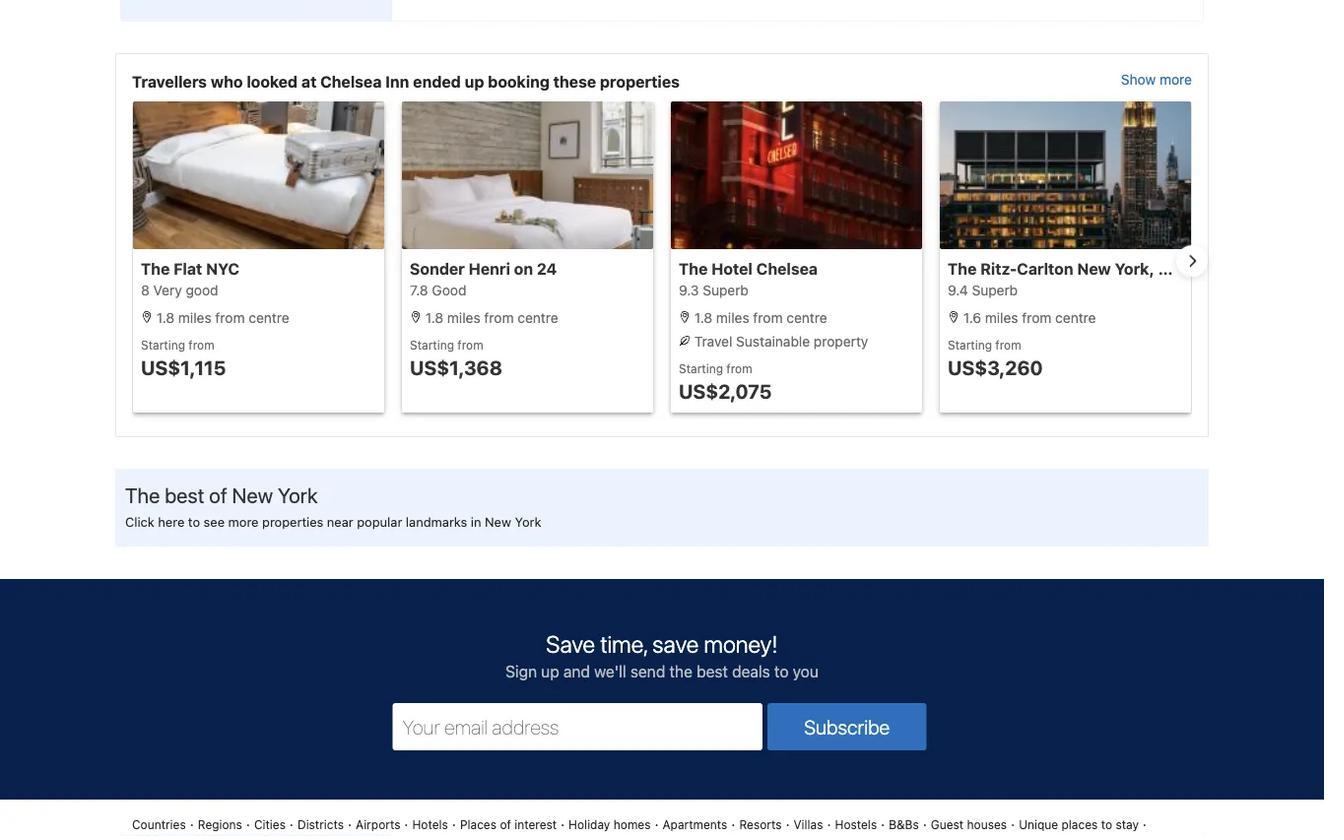 Task type: describe. For each thing, give the bounding box(es) containing it.
best inside 'save time, save money! sign up and we'll send the best deals to you'
[[697, 663, 728, 682]]

hostels link
[[836, 816, 878, 834]]

places
[[1062, 818, 1099, 832]]

houses
[[968, 818, 1008, 832]]

from down sonder henri on 24 7.8 good
[[484, 310, 514, 326]]

send
[[631, 663, 666, 682]]

unique
[[1019, 818, 1059, 832]]

3 1.8 miles from centre from the left
[[691, 310, 828, 326]]

carlton
[[1018, 260, 1074, 278]]

deals
[[733, 663, 771, 682]]

to inside the best of new york click here to see more properties near popular landmarks in new york
[[188, 515, 200, 530]]

us$1,368
[[410, 356, 503, 379]]

guest houses
[[931, 818, 1008, 832]]

1 horizontal spatial york
[[515, 515, 542, 530]]

flat
[[174, 260, 202, 278]]

show
[[1122, 71, 1157, 88]]

chelsea inside "the hotel chelsea 9.3 superb"
[[757, 260, 818, 278]]

homes
[[614, 818, 651, 832]]

from up the sustainable
[[754, 310, 783, 326]]

us$3,260
[[948, 356, 1044, 379]]

properties for chelsea
[[600, 72, 680, 91]]

holiday homes link
[[569, 816, 651, 834]]

show more link
[[1122, 70, 1193, 94]]

travellers
[[132, 72, 207, 91]]

3 1.8 from the left
[[695, 310, 713, 326]]

ritz-
[[981, 260, 1018, 278]]

hotels
[[412, 818, 448, 832]]

stay
[[1116, 818, 1140, 832]]

ended
[[413, 72, 461, 91]]

1.8 miles from centre for us$1,115
[[153, 310, 289, 326]]

show more
[[1122, 71, 1193, 88]]

holiday homes
[[569, 818, 651, 832]]

starting for us$3,260
[[948, 338, 993, 352]]

Your email address email field
[[393, 704, 763, 751]]

starting from us$1,115
[[141, 338, 226, 379]]

0 horizontal spatial york
[[278, 483, 318, 508]]

region containing us$1,115
[[116, 101, 1213, 421]]

centre for us$1,115
[[249, 310, 289, 326]]

resorts link
[[740, 816, 782, 834]]

good
[[186, 282, 218, 299]]

starting for us$1,368
[[410, 338, 454, 352]]

24
[[537, 260, 557, 278]]

districts link
[[298, 816, 344, 834]]

unique places to stay
[[1019, 818, 1140, 832]]

sonder henri on 24 7.8 good
[[410, 260, 557, 299]]

9.4 superb
[[948, 282, 1018, 299]]

starting for us$2,075
[[679, 362, 724, 375]]

starting from us$3,260
[[948, 338, 1044, 379]]

places
[[460, 818, 497, 832]]

nyc
[[206, 260, 239, 278]]

the best of new york click here to see more properties near popular landmarks in new york
[[125, 483, 542, 530]]

sonder
[[410, 260, 465, 278]]

countries link
[[132, 816, 186, 834]]

of inside the best of new york click here to see more properties near popular landmarks in new york
[[209, 483, 227, 508]]

8 very
[[141, 282, 182, 299]]

0 horizontal spatial chelsea
[[321, 72, 382, 91]]

from down carlton
[[1023, 310, 1052, 326]]

districts
[[298, 818, 344, 832]]

regions
[[198, 818, 242, 832]]

centre for us$3,260
[[1056, 310, 1097, 326]]

us$2,075
[[679, 379, 772, 403]]

these
[[554, 72, 597, 91]]

subscribe
[[805, 716, 890, 739]]

b&bs
[[889, 818, 920, 832]]

7.8 good
[[410, 282, 467, 299]]

villas
[[794, 818, 824, 832]]

time,
[[601, 631, 648, 658]]

inn
[[386, 72, 410, 91]]

airports
[[356, 818, 401, 832]]

centre for us$1,368
[[518, 310, 559, 326]]

9.3 superb
[[679, 282, 749, 299]]

holiday
[[569, 818, 611, 832]]

starting from us$1,368
[[410, 338, 503, 379]]

money!
[[704, 631, 779, 658]]

places of interest link
[[460, 816, 557, 834]]

who
[[211, 72, 243, 91]]

1.8 for us$1,368
[[426, 310, 444, 326]]

resorts
[[740, 818, 782, 832]]

you
[[793, 663, 819, 682]]

unique places to stay link
[[1019, 816, 1140, 834]]

of inside "link"
[[500, 818, 511, 832]]

travellers who looked at chelsea inn ended up booking these properties
[[132, 72, 680, 91]]

starting from us$2,075
[[679, 362, 772, 403]]

save time, save money! footer
[[0, 579, 1325, 837]]

landmarks
[[406, 515, 468, 530]]

hotel
[[712, 260, 753, 278]]

travel sustainable property
[[691, 334, 869, 350]]

the flat nyc 8 very good
[[141, 260, 239, 299]]

2 horizontal spatial to
[[1102, 818, 1113, 832]]



Task type: vqa. For each thing, say whether or not it's contained in the screenshot.
the top Select
no



Task type: locate. For each thing, give the bounding box(es) containing it.
2 miles from the left
[[447, 310, 481, 326]]

1.8 down the 7.8 good
[[426, 310, 444, 326]]

henri
[[469, 260, 511, 278]]

1 horizontal spatial to
[[775, 663, 789, 682]]

1.8 miles from centre up the sustainable
[[691, 310, 828, 326]]

new inside the ritz-carlton new york, nomad 9.4 superb
[[1078, 260, 1112, 278]]

the hotel chelsea 9.3 superb
[[679, 260, 818, 299]]

1 horizontal spatial properties
[[600, 72, 680, 91]]

to left see
[[188, 515, 200, 530]]

the for the hotel chelsea
[[679, 260, 708, 278]]

nomad
[[1159, 260, 1213, 278]]

1 miles from the left
[[178, 310, 212, 326]]

cities
[[254, 818, 286, 832]]

near
[[327, 515, 354, 530]]

2 horizontal spatial 1.8 miles from centre
[[691, 310, 828, 326]]

2 horizontal spatial 1.8
[[695, 310, 713, 326]]

chelsea
[[321, 72, 382, 91], [757, 260, 818, 278]]

the
[[141, 260, 170, 278], [679, 260, 708, 278], [948, 260, 977, 278], [125, 483, 160, 508]]

from up us$1,368
[[458, 338, 484, 352]]

of up see
[[209, 483, 227, 508]]

1 vertical spatial of
[[500, 818, 511, 832]]

starting down 1.6 on the right of the page
[[948, 338, 993, 352]]

2 vertical spatial new
[[485, 515, 512, 530]]

to left you
[[775, 663, 789, 682]]

miles for us$3,260
[[986, 310, 1019, 326]]

travel
[[695, 334, 733, 350]]

guest
[[931, 818, 964, 832]]

hostels
[[836, 818, 878, 832]]

1 vertical spatial best
[[697, 663, 728, 682]]

properties inside the best of new york click here to see more properties near popular landmarks in new york
[[262, 515, 324, 530]]

properties
[[600, 72, 680, 91], [262, 515, 324, 530]]

1.8 miles from centre for us$1,368
[[422, 310, 559, 326]]

interest
[[515, 818, 557, 832]]

up
[[465, 72, 484, 91], [541, 663, 560, 682]]

from down good
[[215, 310, 245, 326]]

starting inside starting from us$2,075
[[679, 362, 724, 375]]

popular
[[357, 515, 403, 530]]

from
[[215, 310, 245, 326], [484, 310, 514, 326], [754, 310, 783, 326], [1023, 310, 1052, 326], [189, 338, 215, 352], [458, 338, 484, 352], [996, 338, 1022, 352], [727, 362, 753, 375]]

property
[[814, 334, 869, 350]]

0 horizontal spatial up
[[465, 72, 484, 91]]

starting up the 'us$1,115'
[[141, 338, 185, 352]]

2 1.8 from the left
[[426, 310, 444, 326]]

at
[[302, 72, 317, 91]]

the inside the flat nyc 8 very good
[[141, 260, 170, 278]]

1 horizontal spatial 1.8
[[426, 310, 444, 326]]

countries
[[132, 818, 186, 832]]

hotels link
[[412, 816, 448, 834]]

up left "and"
[[541, 663, 560, 682]]

chelsea right hotel
[[757, 260, 818, 278]]

the for the best of new york
[[125, 483, 160, 508]]

1 horizontal spatial more
[[1160, 71, 1193, 88]]

starting inside starting from us$1,115
[[141, 338, 185, 352]]

we'll
[[595, 663, 627, 682]]

from up the 'us$1,115'
[[189, 338, 215, 352]]

booking
[[488, 72, 550, 91]]

0 vertical spatial of
[[209, 483, 227, 508]]

0 horizontal spatial best
[[165, 483, 204, 508]]

1 1.8 from the left
[[157, 310, 175, 326]]

the ritz-carlton new york, nomad 9.4 superb
[[948, 260, 1213, 299]]

the
[[670, 663, 693, 682]]

best up here
[[165, 483, 204, 508]]

places of interest
[[460, 818, 557, 832]]

1.8 for us$1,115
[[157, 310, 175, 326]]

click
[[125, 515, 155, 530]]

2 horizontal spatial new
[[1078, 260, 1112, 278]]

best right the
[[697, 663, 728, 682]]

1 vertical spatial chelsea
[[757, 260, 818, 278]]

starting
[[141, 338, 185, 352], [410, 338, 454, 352], [948, 338, 993, 352], [679, 362, 724, 375]]

miles down the 7.8 good
[[447, 310, 481, 326]]

regions link
[[198, 816, 242, 834]]

1 vertical spatial york
[[515, 515, 542, 530]]

more inside "link"
[[1160, 71, 1193, 88]]

the inside the best of new york click here to see more properties near popular landmarks in new york
[[125, 483, 160, 508]]

properties left near
[[262, 515, 324, 530]]

0 horizontal spatial 1.8 miles from centre
[[153, 310, 289, 326]]

york
[[278, 483, 318, 508], [515, 515, 542, 530]]

0 vertical spatial york
[[278, 483, 318, 508]]

1 horizontal spatial new
[[485, 515, 512, 530]]

the up 9.4 superb
[[948, 260, 977, 278]]

sustainable
[[737, 334, 810, 350]]

1 horizontal spatial up
[[541, 663, 560, 682]]

1 vertical spatial more
[[228, 515, 259, 530]]

4 centre from the left
[[1056, 310, 1097, 326]]

miles for us$1,368
[[447, 310, 481, 326]]

best inside the best of new york click here to see more properties near popular landmarks in new york
[[165, 483, 204, 508]]

save
[[653, 631, 699, 658]]

of right places
[[500, 818, 511, 832]]

best
[[165, 483, 204, 508], [697, 663, 728, 682]]

on
[[514, 260, 533, 278]]

miles right 1.6 on the right of the page
[[986, 310, 1019, 326]]

3 centre from the left
[[787, 310, 828, 326]]

starting down travel
[[679, 362, 724, 375]]

0 vertical spatial chelsea
[[321, 72, 382, 91]]

the inside "the hotel chelsea 9.3 superb"
[[679, 260, 708, 278]]

0 vertical spatial properties
[[600, 72, 680, 91]]

save time, save money! sign up and we'll send the best deals to you
[[506, 631, 819, 682]]

to
[[188, 515, 200, 530], [775, 663, 789, 682], [1102, 818, 1113, 832]]

miles down good
[[178, 310, 212, 326]]

new for carlton
[[1078, 260, 1112, 278]]

us$1,115
[[141, 356, 226, 379]]

the for the ritz-carlton new york, nomad
[[948, 260, 977, 278]]

1 vertical spatial up
[[541, 663, 560, 682]]

0 horizontal spatial new
[[232, 483, 273, 508]]

0 horizontal spatial of
[[209, 483, 227, 508]]

from up us$3,260
[[996, 338, 1022, 352]]

1 horizontal spatial chelsea
[[757, 260, 818, 278]]

to left stay
[[1102, 818, 1113, 832]]

from up us$2,075
[[727, 362, 753, 375]]

the up 8 very
[[141, 260, 170, 278]]

sign
[[506, 663, 537, 682]]

airports link
[[356, 816, 401, 834]]

looked
[[247, 72, 298, 91]]

more
[[1160, 71, 1193, 88], [228, 515, 259, 530]]

0 vertical spatial more
[[1160, 71, 1193, 88]]

0 horizontal spatial to
[[188, 515, 200, 530]]

b&bs link
[[889, 816, 920, 834]]

up right ended
[[465, 72, 484, 91]]

york,
[[1115, 260, 1155, 278]]

the for the flat nyc
[[141, 260, 170, 278]]

of
[[209, 483, 227, 508], [500, 818, 511, 832]]

4 miles from the left
[[986, 310, 1019, 326]]

1 vertical spatial new
[[232, 483, 273, 508]]

0 horizontal spatial more
[[228, 515, 259, 530]]

0 vertical spatial new
[[1078, 260, 1112, 278]]

from inside starting from us$1,115
[[189, 338, 215, 352]]

starting up us$1,368
[[410, 338, 454, 352]]

0 horizontal spatial properties
[[262, 515, 324, 530]]

chelsea right at
[[321, 72, 382, 91]]

miles up travel
[[717, 310, 750, 326]]

see
[[204, 515, 225, 530]]

1.8 miles from centre down good
[[153, 310, 289, 326]]

2 1.8 miles from centre from the left
[[422, 310, 559, 326]]

0 vertical spatial best
[[165, 483, 204, 508]]

1 horizontal spatial of
[[500, 818, 511, 832]]

0 horizontal spatial 1.8
[[157, 310, 175, 326]]

save
[[546, 631, 596, 658]]

the up 9.3 superb
[[679, 260, 708, 278]]

1.8 up travel
[[695, 310, 713, 326]]

region
[[116, 101, 1213, 421]]

more right show in the right of the page
[[1160, 71, 1193, 88]]

in
[[471, 515, 482, 530]]

1 centre from the left
[[249, 310, 289, 326]]

1.8 miles from centre down sonder henri on 24 7.8 good
[[422, 310, 559, 326]]

starting for us$1,115
[[141, 338, 185, 352]]

1.8 down 8 very
[[157, 310, 175, 326]]

from inside starting from us$1,368
[[458, 338, 484, 352]]

1 1.8 miles from centre from the left
[[153, 310, 289, 326]]

more inside the best of new york click here to see more properties near popular landmarks in new york
[[228, 515, 259, 530]]

subscribe button
[[768, 704, 927, 751]]

starting inside starting from us$3,260
[[948, 338, 993, 352]]

more right see
[[228, 515, 259, 530]]

new for of
[[232, 483, 273, 508]]

1.8
[[157, 310, 175, 326], [426, 310, 444, 326], [695, 310, 713, 326]]

here
[[158, 515, 185, 530]]

villas link
[[794, 816, 824, 834]]

1 horizontal spatial best
[[697, 663, 728, 682]]

cities link
[[254, 816, 286, 834]]

to inside 'save time, save money! sign up and we'll send the best deals to you'
[[775, 663, 789, 682]]

0 vertical spatial to
[[188, 515, 200, 530]]

1.6
[[964, 310, 982, 326]]

1 vertical spatial properties
[[262, 515, 324, 530]]

up inside 'save time, save money! sign up and we'll send the best deals to you'
[[541, 663, 560, 682]]

and
[[564, 663, 590, 682]]

miles for us$1,115
[[178, 310, 212, 326]]

centre
[[249, 310, 289, 326], [518, 310, 559, 326], [787, 310, 828, 326], [1056, 310, 1097, 326]]

3 miles from the left
[[717, 310, 750, 326]]

the up click
[[125, 483, 160, 508]]

from inside starting from us$3,260
[[996, 338, 1022, 352]]

starting inside starting from us$1,368
[[410, 338, 454, 352]]

0 vertical spatial up
[[465, 72, 484, 91]]

2 vertical spatial to
[[1102, 818, 1113, 832]]

guest houses link
[[931, 816, 1008, 834]]

new
[[1078, 260, 1112, 278], [232, 483, 273, 508], [485, 515, 512, 530]]

1 horizontal spatial 1.8 miles from centre
[[422, 310, 559, 326]]

from inside starting from us$2,075
[[727, 362, 753, 375]]

properties right these
[[600, 72, 680, 91]]

1.8 miles from centre
[[153, 310, 289, 326], [422, 310, 559, 326], [691, 310, 828, 326]]

the inside the ritz-carlton new york, nomad 9.4 superb
[[948, 260, 977, 278]]

1 vertical spatial to
[[775, 663, 789, 682]]

2 centre from the left
[[518, 310, 559, 326]]

properties for york
[[262, 515, 324, 530]]

1.6 miles from centre
[[960, 310, 1097, 326]]

apartments
[[663, 818, 728, 832]]



